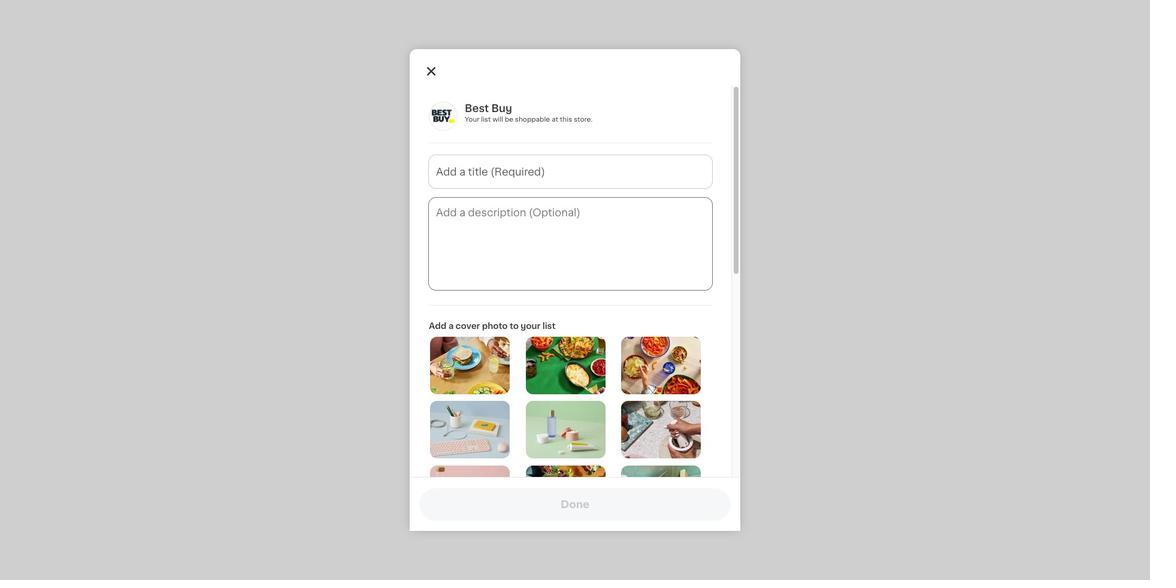 Task type: vqa. For each thing, say whether or not it's contained in the screenshot.
store.
yes



Task type: locate. For each thing, give the bounding box(es) containing it.
Add a title (Required) text field
[[429, 155, 713, 188]]

list left will in the left top of the page
[[481, 116, 491, 123]]

0 vertical spatial list
[[481, 116, 491, 123]]

cotton pads, ointment, cream, and bottle of liquid. image
[[526, 401, 606, 459]]

shoppable
[[515, 116, 550, 123]]

a table wtih assorted snacks and drinks. image
[[526, 337, 606, 394]]

list right your
[[543, 322, 556, 330]]

your
[[521, 322, 541, 330]]

buy
[[492, 104, 512, 113]]

a table with people sitting around it with a bowl of potato chips, doritos, and cheetos. image
[[622, 337, 701, 394]]

list inside best buy your list will be shoppable at this store.
[[481, 116, 491, 123]]

list
[[481, 116, 491, 123], [543, 322, 556, 330]]

None text field
[[429, 198, 713, 290]]

a person with white painted nails grinding some spices with a mortar and pestle. image
[[622, 401, 701, 459]]

a table with two people sitting around it eating sandwiches with 2 glasses of lemon water, and cut vegetables on a plate. image
[[430, 337, 510, 394]]

0 horizontal spatial list
[[481, 116, 491, 123]]

1 vertical spatial list
[[543, 322, 556, 330]]

add a cover photo to your list
[[429, 322, 556, 330]]

a small bottle of milk, a bowl and a whisk, a carton of 6 eggs, a bunch of tomatoes on the vine, sliced cheese, a head of lettuce, and a loaf of bread. image
[[622, 466, 701, 523]]



Task type: describe. For each thing, give the bounding box(es) containing it.
store.
[[574, 116, 593, 123]]

best buy your list will be shoppable at this store.
[[465, 104, 593, 123]]

a
[[449, 322, 454, 330]]

a keyboard, mouse, notebook, cup of pencils, wire cable. image
[[430, 401, 510, 459]]

to
[[510, 322, 519, 330]]

a water bottle, yoga block, stretch band, and ear buds. image
[[430, 466, 510, 523]]

will
[[493, 116, 503, 123]]

best
[[465, 104, 489, 113]]

photo
[[482, 322, 508, 330]]

add
[[429, 322, 447, 330]]

at
[[552, 116, 559, 123]]

best buy logo image
[[429, 102, 458, 131]]

cover
[[456, 322, 480, 330]]

a table with people sitting around it with nachos and cheese, guacamole, and mixed chips. image
[[526, 466, 606, 523]]

1 horizontal spatial list
[[543, 322, 556, 330]]

be
[[505, 116, 514, 123]]

this
[[560, 116, 573, 123]]

your
[[465, 116, 480, 123]]

list_add_items dialog
[[410, 49, 741, 580]]



